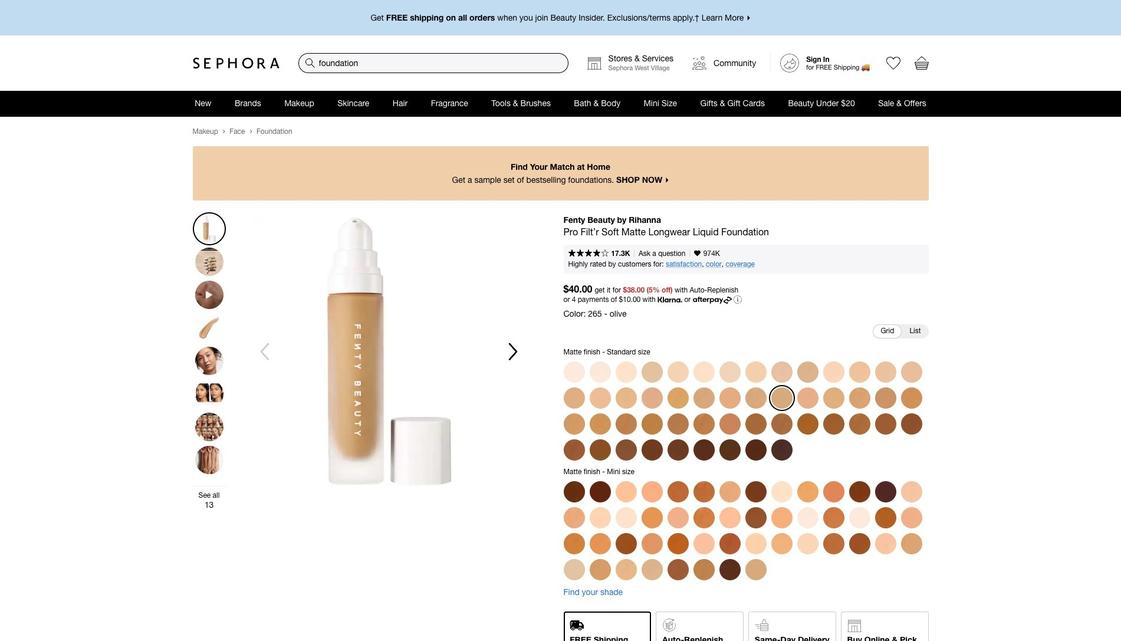 Task type: locate. For each thing, give the bounding box(es) containing it.
klarna image
[[658, 297, 683, 302]]

None search field
[[298, 53, 569, 73]]

100 light with neutral undertones image
[[849, 507, 871, 528]]

175 warm neutral image
[[798, 361, 819, 383]]

125 light with neutral undertones image
[[564, 559, 585, 580]]

265 olive - selected image
[[772, 387, 793, 409]]

445 for deep skin with warm olive undertones image
[[590, 439, 611, 461]]

480 for deep skin with cool undertones image
[[668, 439, 689, 461]]

370 medium deep with warm golden undertones image
[[823, 481, 845, 502]]

495 deep with warm bronze undertones image
[[590, 481, 611, 502]]

225 neutral olive image
[[616, 387, 637, 409]]

345 medium deep with warm olive undertones image
[[564, 533, 585, 554]]

420 for tan to deep skin with warm undertones image
[[849, 413, 871, 435]]

130 for fair skin with warm olive undertones image
[[668, 361, 689, 383]]

498 for very rich, deep skin with neutral undertones image
[[772, 439, 793, 461]]

485 neutral image
[[694, 439, 715, 461]]

300 medium with warm golden undertones image
[[642, 533, 663, 554]]

230 light medium with neutral undertones image
[[668, 507, 689, 528]]

370 for tan skin with warm neutral undertones image
[[720, 413, 741, 435]]

470 for deep skin with cool neutral undertones image
[[642, 439, 663, 461]]

350 for tan skin with cool neutral undertones image
[[668, 413, 689, 435]]

440 deep with warm bronze undertones image
[[720, 533, 741, 554]]

360 medium deep with neutral undertones image
[[694, 507, 715, 528]]

445 deep with warm olive undertones image
[[616, 533, 637, 554]]

125 neutral image
[[642, 361, 663, 383]]

150 for light skin with neutral undertones image
[[720, 361, 741, 383]]

300 for medium to tan skin with warm undertones image
[[875, 387, 897, 409]]

425 warm olive image
[[875, 413, 897, 435]]

250 for medium skin with warm peach undertones image
[[720, 387, 741, 409]]

480 deep with warm golden undertones image
[[746, 481, 767, 502]]

390 medium deep with warm yellow undertones image
[[823, 533, 845, 554]]

330 for tan skin with warm undertones image
[[590, 413, 611, 435]]

385 for tan to deep skin with neutral undertones image
[[746, 413, 767, 435]]

265 medium with olive undertones image
[[746, 559, 767, 580]]

sephora homepage image
[[193, 57, 279, 69]]

120 light with neutral undertones image
[[616, 507, 637, 528]]

240 light medium with warm golden undertones image
[[720, 481, 741, 502]]

490 for very deep skin with neutral undertones image
[[720, 439, 741, 461]]

210 light medium with netural undertones image
[[901, 507, 923, 528]]

170 light with cool pink undertones image
[[901, 481, 923, 502]]

385 medium deep with neutral undertones image
[[668, 481, 689, 502]]

afterpay image
[[693, 297, 732, 304]]

185 for light to medium skin with neutral undertones image
[[849, 361, 871, 383]]

290 for medium to tan skin with warm olive undertones image
[[823, 387, 845, 409]]

250 light medium with warm peach undertones image
[[772, 507, 793, 528]]

450 deep with neutral undertones image
[[746, 507, 767, 528]]

110 light with cool pink undertones image
[[798, 507, 819, 528]]

315 medium with warm neutral undertones image
[[590, 559, 611, 580]]

485 deep with neutral undertones image
[[720, 559, 741, 580]]

190 for light to medium skin with warm undertones image
[[875, 361, 897, 383]]

225 light medium with neutral olive undertones image
[[616, 559, 637, 580]]

335 medium with warm neutral undertones image
[[694, 559, 715, 580]]

295 warm neutral image
[[849, 387, 871, 409]]

425 medium deep with warm olive undertones image
[[668, 559, 689, 580]]

110 for very fair skin with cool pink undertones image
[[590, 361, 611, 383]]

None field
[[298, 53, 569, 73]]

430 for deep skin with warm golden undertones image
[[901, 413, 923, 435]]

330 medium with warm golden undertones image
[[642, 507, 663, 528]]

335 warm neutral image
[[616, 413, 637, 435]]



Task type: describe. For each thing, give the bounding box(es) containing it.
295 medium with warm neutral undertones image
[[901, 533, 923, 554]]

200 light medium with cool pink undertones image
[[694, 533, 715, 554]]

440 for deep skin with warm undertones image
[[564, 439, 585, 461]]

410 medium deep with warm golden undertones image
[[875, 507, 897, 528]]

350 medium deep with warm neutral undertones image
[[823, 507, 845, 528]]

210 for light to medium skin with warm neutral undertones image
[[564, 387, 585, 409]]

185 light medium with neutral undertones image
[[616, 481, 637, 502]]

490 deep with neutral undertones image
[[564, 481, 585, 502]]

315 warm neutral image
[[564, 413, 585, 435]]

400 for tan to deep skin with very warm undertones image
[[798, 413, 819, 435]]

290 medium with warm olive undertones image
[[772, 533, 793, 554]]

230 for medium skin with neutral undertones image
[[642, 387, 663, 409]]

235 light medium with warm golden undertones image
[[798, 481, 819, 502]]

go to basket image
[[915, 56, 929, 70]]

100 for very fair skin with neutral undertones image
[[564, 361, 585, 383]]

120 for fair skin with neutral undertones image
[[616, 361, 637, 383]]

310 for medium to tan skin with warm yellow undertones image
[[901, 387, 923, 409]]

410 for tan to deep skin with warm golden undertones image
[[823, 413, 845, 435]]

498 deep with neutral undertones image
[[875, 481, 897, 502]]

140 light with warm yellow undertones image
[[772, 481, 793, 502]]

130 light with warm olive undertones image
[[590, 507, 611, 528]]

420 medium deep with warm golden undertones image
[[694, 481, 715, 502]]

240 for medium skin with warm yellow undertones image
[[694, 387, 715, 409]]

280 for medium to tan skin with neutral undertones image
[[798, 387, 819, 409]]

175 light with warm neutral undertones image
[[642, 559, 663, 580]]

260 medium with neutral undertones image
[[564, 507, 585, 528]]

160 light with warm peach undertones image
[[746, 533, 767, 554]]

180 for light skin with warm undertones image
[[823, 361, 845, 383]]

260 for medium skin with neutral undertones image
[[746, 387, 767, 409]]

360 for tan skin with neutral undertones image
[[694, 413, 715, 435]]

video image
[[195, 281, 223, 309]]

150 light with neutral undertones image
[[798, 533, 819, 554]]

190 light medium with warm yellow undertones image
[[875, 533, 897, 554]]

310 medium with warm golden undertones image
[[590, 533, 611, 554]]

learn more image
[[734, 296, 742, 304]]

345 for tan skin with warm olive undertones image
[[642, 413, 663, 435]]

Search search field
[[299, 54, 568, 73]]

4 stars element
[[569, 250, 609, 258]]

220 light medium with warm peach undertones image
[[720, 507, 741, 528]]

430 deep with warm golden undertones image
[[849, 533, 871, 554]]

160 for light skin with cool peach undertones image
[[746, 361, 767, 383]]

450 for deep skin with neutral undertones image
[[616, 439, 637, 461]]

170 for light skin with cool undertones image
[[772, 361, 793, 383]]

235 for medium skin with warm undertones image
[[668, 387, 689, 409]]

200 for light to medium skin with cool undertones image
[[901, 361, 923, 383]]

470 deep with warm golden undertones image
[[849, 481, 871, 502]]

140 for light skin with warm yellow undertones image
[[694, 361, 715, 383]]

280 medium with warm neutral undertones image
[[642, 481, 663, 502]]

390 for tan to deep skin with warm yellow undertones image
[[772, 413, 793, 435]]

400 medium deep with warm golden undertones image
[[668, 533, 689, 554]]

220 for light to medium skin with warm undertones image
[[590, 387, 611, 409]]

495 for very deep skin with cool undertones image
[[746, 439, 767, 461]]



Task type: vqa. For each thing, say whether or not it's contained in the screenshot.
The 230 For Medium Skin With Neutral Undertones icon
yes



